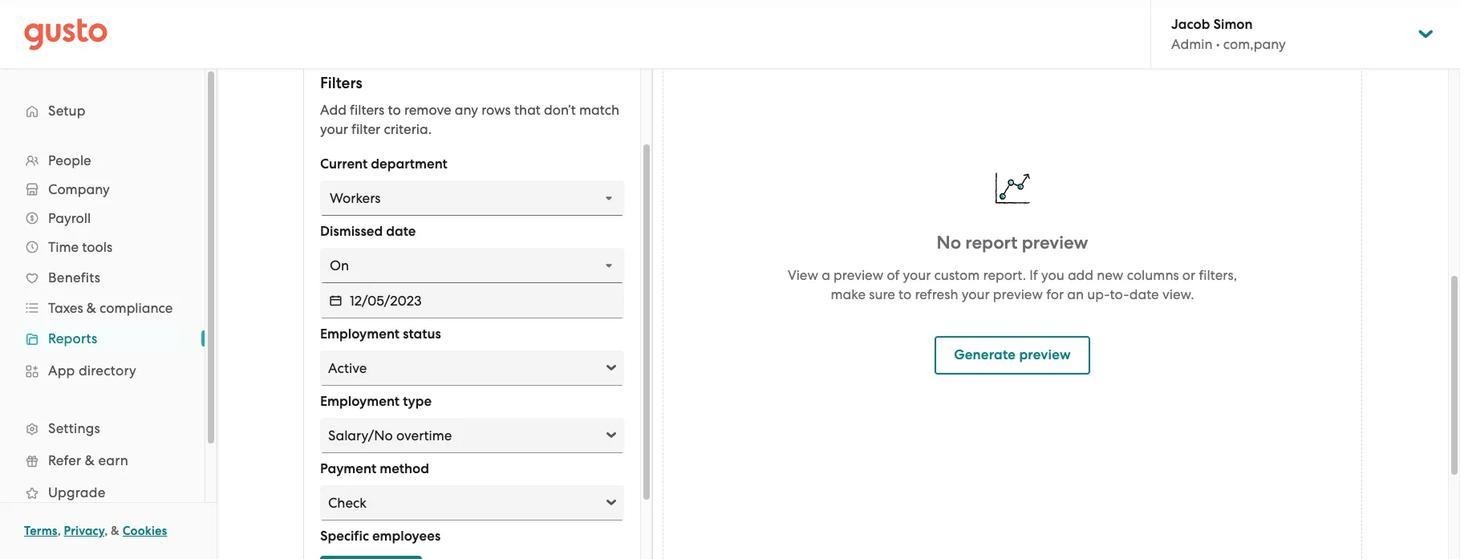 Task type: locate. For each thing, give the bounding box(es) containing it.
a
[[822, 267, 830, 283]]

your down 'custom'
[[962, 286, 990, 302]]

time
[[48, 239, 79, 255]]

preview right generate
[[1019, 346, 1071, 363]]

0 horizontal spatial ,
[[57, 524, 61, 538]]

add
[[1068, 267, 1094, 283]]

1 vertical spatial to
[[899, 286, 912, 302]]

to inside view a preview of your custom report. if you add new columns or filters, make sure to refresh your preview for an up-to-date view.
[[899, 286, 912, 302]]

app directory
[[48, 363, 136, 379]]

or
[[1183, 267, 1196, 283]]

simon
[[1214, 16, 1253, 33]]

people
[[48, 152, 91, 169]]

to up criteria.
[[388, 102, 401, 118]]

jacob
[[1171, 16, 1210, 33]]

current
[[320, 156, 368, 173]]

your right of
[[903, 267, 931, 283]]

•
[[1216, 36, 1220, 52]]

preview up you
[[1022, 231, 1088, 253]]

employment left type
[[320, 393, 400, 410]]

1 employment from the top
[[320, 326, 400, 343]]

up-
[[1087, 286, 1110, 302]]

date down columns
[[1130, 286, 1159, 302]]

2 vertical spatial &
[[111, 524, 120, 538]]

view.
[[1163, 286, 1194, 302]]

date right the dismissed
[[386, 223, 416, 240]]

status
[[403, 326, 441, 343]]

1 horizontal spatial your
[[903, 267, 931, 283]]

view a preview of your custom report. if you add new columns or filters, make sure to refresh your preview for an up-to-date view.
[[788, 267, 1237, 302]]

1 vertical spatial &
[[85, 453, 95, 469]]

upgrade
[[48, 485, 106, 501]]

to
[[388, 102, 401, 118], [899, 286, 912, 302]]

& left cookies button
[[111, 524, 120, 538]]

generate preview button
[[935, 336, 1090, 374]]

0 vertical spatial to
[[388, 102, 401, 118]]

taxes & compliance
[[48, 300, 173, 316]]

& for compliance
[[87, 300, 96, 316]]

to inside add filters to remove any rows that don't match your filter criteria.
[[388, 102, 401, 118]]

1 horizontal spatial date
[[1130, 286, 1159, 302]]

2 horizontal spatial your
[[962, 286, 990, 302]]

employees
[[372, 528, 441, 545]]

0 horizontal spatial to
[[388, 102, 401, 118]]

& inside dropdown button
[[87, 300, 96, 316]]

, left privacy
[[57, 524, 61, 538]]

for
[[1046, 286, 1064, 302]]

earn
[[98, 453, 128, 469]]

department
[[371, 156, 448, 173]]

of
[[887, 267, 900, 283]]

payment
[[320, 461, 376, 477]]

1 vertical spatial your
[[903, 267, 931, 283]]

cookies
[[123, 524, 167, 538]]

&
[[87, 300, 96, 316], [85, 453, 95, 469], [111, 524, 120, 538]]

taxes
[[48, 300, 83, 316]]

0 vertical spatial employment
[[320, 326, 400, 343]]

,
[[57, 524, 61, 538], [104, 524, 108, 538]]

admin
[[1171, 36, 1213, 52]]

to down of
[[899, 286, 912, 302]]

1 vertical spatial employment
[[320, 393, 400, 410]]

, down the upgrade link in the bottom left of the page
[[104, 524, 108, 538]]

list containing people
[[0, 146, 205, 541]]

employment
[[320, 326, 400, 343], [320, 393, 400, 410]]

if
[[1030, 267, 1038, 283]]

0 vertical spatial your
[[320, 121, 348, 137]]

your down add
[[320, 121, 348, 137]]

1 horizontal spatial ,
[[104, 524, 108, 538]]

dismissed date
[[320, 223, 416, 240]]

0 vertical spatial date
[[386, 223, 416, 240]]

0 horizontal spatial your
[[320, 121, 348, 137]]

no
[[937, 231, 961, 253]]

refresh
[[915, 286, 959, 302]]

& right taxes
[[87, 300, 96, 316]]

date inside view a preview of your custom report. if you add new columns or filters, make sure to refresh your preview for an up-to-date view.
[[1130, 286, 1159, 302]]

report
[[966, 231, 1018, 253]]

to-
[[1110, 286, 1130, 302]]

app
[[48, 363, 75, 379]]

company
[[48, 181, 110, 197]]

directory
[[79, 363, 136, 379]]

& left earn
[[85, 453, 95, 469]]

1 , from the left
[[57, 524, 61, 538]]

1 horizontal spatial to
[[899, 286, 912, 302]]

employment down calendar outline icon
[[320, 326, 400, 343]]

company button
[[16, 175, 189, 204]]

your
[[320, 121, 348, 137], [903, 267, 931, 283], [962, 286, 990, 302]]

list
[[0, 146, 205, 541]]

date
[[386, 223, 416, 240], [1130, 286, 1159, 302]]

employment type
[[320, 393, 432, 410]]

2 , from the left
[[104, 524, 108, 538]]

add filters to remove any rows that don't match your filter criteria.
[[320, 102, 620, 137]]

2 employment from the top
[[320, 393, 400, 410]]

compliance
[[100, 300, 173, 316]]

any
[[455, 102, 478, 118]]

1 vertical spatial date
[[1130, 286, 1159, 302]]

reports
[[48, 331, 97, 347]]

0 vertical spatial &
[[87, 300, 96, 316]]

& for earn
[[85, 453, 95, 469]]

criteria.
[[384, 121, 432, 137]]

filters
[[320, 74, 363, 92]]

rows
[[482, 102, 511, 118]]

your inside add filters to remove any rows that don't match your filter criteria.
[[320, 121, 348, 137]]

generate
[[954, 346, 1016, 363]]



Task type: vqa. For each thing, say whether or not it's contained in the screenshot.
middle tracking
no



Task type: describe. For each thing, give the bounding box(es) containing it.
preview up make
[[834, 267, 884, 283]]

jacob simon admin • com,pany
[[1171, 16, 1286, 52]]

calendar outline image
[[330, 293, 342, 309]]

that
[[514, 102, 541, 118]]

people button
[[16, 146, 189, 175]]

current department
[[320, 156, 448, 173]]

preview inside button
[[1019, 346, 1071, 363]]

tools
[[82, 239, 112, 255]]

app directory link
[[16, 356, 189, 385]]

gusto navigation element
[[0, 69, 205, 559]]

time tools
[[48, 239, 112, 255]]

dismissed
[[320, 223, 383, 240]]

settings link
[[16, 414, 189, 443]]

settings
[[48, 420, 100, 436]]

employment status
[[320, 326, 441, 343]]

add
[[320, 102, 347, 118]]

specific
[[320, 528, 369, 545]]

refer
[[48, 453, 81, 469]]

match
[[579, 102, 620, 118]]

view
[[788, 267, 818, 283]]

payment method
[[320, 461, 429, 477]]

0 horizontal spatial date
[[386, 223, 416, 240]]

refer & earn link
[[16, 446, 189, 475]]

benefits
[[48, 270, 100, 286]]

sure
[[869, 286, 895, 302]]

reports link
[[16, 324, 189, 353]]

employment for employment status
[[320, 326, 400, 343]]

com,pany
[[1223, 36, 1286, 52]]

taxes & compliance button
[[16, 294, 189, 323]]

report.
[[983, 267, 1026, 283]]

specific employees
[[320, 528, 441, 545]]

make
[[831, 286, 866, 302]]

custom
[[934, 267, 980, 283]]

filters,
[[1199, 267, 1237, 283]]

privacy link
[[64, 524, 104, 538]]

payroll
[[48, 210, 91, 226]]

time tools button
[[16, 233, 189, 262]]

terms , privacy , & cookies
[[24, 524, 167, 538]]

MM/DD/YYYY field
[[350, 283, 624, 319]]

filters
[[350, 102, 385, 118]]

an
[[1067, 286, 1084, 302]]

setup
[[48, 103, 86, 119]]

new
[[1097, 267, 1124, 283]]

no report preview
[[937, 231, 1088, 253]]

method
[[380, 461, 429, 477]]

employment for employment type
[[320, 393, 400, 410]]

filter
[[352, 121, 380, 137]]

don't
[[544, 102, 576, 118]]

columns
[[1127, 267, 1179, 283]]

type
[[403, 393, 432, 410]]

setup link
[[16, 96, 189, 125]]

benefits link
[[16, 263, 189, 292]]

cookies button
[[123, 522, 167, 541]]

you
[[1041, 267, 1065, 283]]

2 vertical spatial your
[[962, 286, 990, 302]]

remove
[[404, 102, 451, 118]]

generate preview
[[954, 346, 1071, 363]]

payroll button
[[16, 204, 189, 233]]

upgrade link
[[16, 478, 189, 507]]

terms
[[24, 524, 57, 538]]

home image
[[24, 18, 108, 50]]

privacy
[[64, 524, 104, 538]]

refer & earn
[[48, 453, 128, 469]]

preview down report.
[[993, 286, 1043, 302]]

terms link
[[24, 524, 57, 538]]



